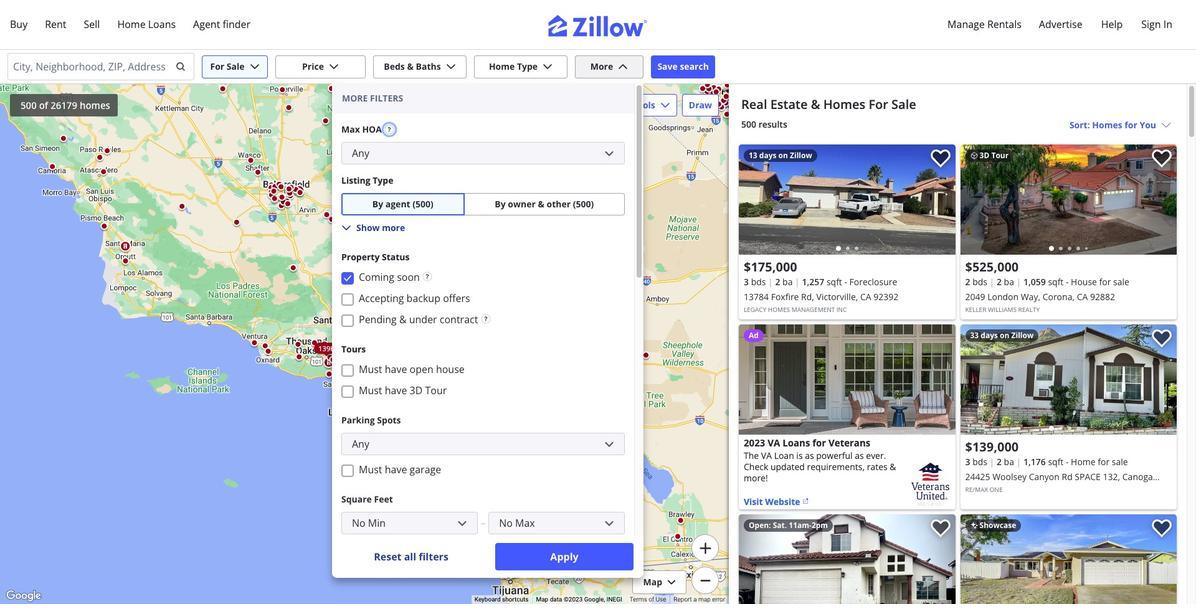 Task type: describe. For each thing, give the bounding box(es) containing it.
26179
[[51, 99, 77, 112]]

save search button
[[651, 55, 716, 78]]

by agent (500)
[[373, 198, 434, 210]]

help link
[[1093, 10, 1132, 39]]

agent
[[386, 198, 411, 210]]

& inside main content
[[811, 96, 821, 113]]

13784 foxfire rd, victorville, ca 92392 image
[[739, 145, 956, 255]]

beds
[[384, 60, 405, 72]]

agent finder link
[[185, 10, 259, 39]]

london
[[988, 291, 1019, 303]]

chevron down image inside show more dropdown button
[[342, 223, 352, 233]]

chevron down image for price
[[329, 62, 339, 72]]

& inside popup button
[[407, 60, 414, 72]]

homes
[[768, 305, 790, 314]]

beds & baths button
[[373, 55, 467, 78]]

loading image
[[821, 413, 832, 425]]

max
[[342, 123, 360, 135]]

inegi
[[607, 597, 623, 603]]

save this home button for $175,000
[[921, 145, 956, 180]]

baths
[[416, 60, 441, 72]]

property images, use arrow keys to navigate, image 1 of 34 group
[[961, 325, 1177, 438]]

you
[[1140, 119, 1157, 131]]

ca inside 24425 woolsey canyon rd space 132, canoga park, ca 91304
[[989, 486, 1000, 498]]

accepting
[[359, 291, 404, 305]]

sparkle image
[[971, 522, 978, 530]]

have for 3d
[[385, 384, 407, 397]]

finder
[[223, 17, 251, 31]]

bds for $175,000
[[752, 276, 766, 288]]

3 bds for $139,000
[[966, 456, 988, 468]]

ba for $139,000
[[1005, 456, 1015, 468]]

google image
[[3, 588, 44, 605]]

1,059 sqft
[[1024, 276, 1064, 288]]

1,257
[[802, 276, 825, 288]]

three dimensional image
[[971, 152, 978, 160]]

91304
[[1002, 486, 1027, 498]]

3 bds for $175,000
[[744, 276, 766, 288]]

open: sat. 11am-2pm
[[749, 520, 828, 531]]

listing
[[342, 174, 371, 186]]

category select group
[[342, 193, 625, 215]]

save this home button down canoga
[[1143, 515, 1177, 550]]

415k link
[[385, 296, 410, 307]]

2 for $525,000
[[997, 276, 1002, 288]]

days for $139,000
[[981, 330, 999, 341]]

garage
[[410, 463, 441, 477]]

1,176 sqft
[[1024, 456, 1064, 468]]

save this home button left sparkle 'icon'
[[921, 515, 956, 550]]

report
[[674, 597, 692, 603]]

Must have 3D Tour checkbox
[[342, 386, 354, 398]]

365k
[[338, 317, 354, 327]]

& down 415k link
[[399, 313, 407, 326]]

chevron right image
[[1156, 372, 1171, 387]]

park,
[[966, 486, 986, 498]]

1,176
[[1024, 456, 1046, 468]]

save search
[[658, 60, 709, 72]]

one
[[990, 486, 1003, 494]]

buy
[[10, 17, 28, 31]]

for for $525,000
[[1100, 276, 1112, 288]]

$525,000
[[966, 259, 1019, 276]]

2049 london way, corona, ca 92882 keller williams realty
[[966, 291, 1116, 314]]

apply
[[551, 550, 579, 564]]

status
[[382, 251, 410, 263]]

help image inside max hoa element
[[384, 124, 394, 134]]

manage
[[948, 17, 985, 31]]

foreclosure
[[850, 276, 898, 288]]

2049
[[966, 291, 986, 303]]

500 of 26179 homes
[[21, 99, 110, 112]]

estate
[[771, 96, 808, 113]]

3d inside filters 'element'
[[410, 384, 423, 397]]

re/max one
[[966, 486, 1003, 494]]

homes inside popup button
[[1093, 119, 1123, 131]]

- for $175,000
[[845, 276, 848, 288]]

2pm
[[812, 520, 828, 531]]

500 for 500 of 26179 homes
[[21, 99, 37, 112]]

Accepting backup offers checkbox
[[342, 293, 354, 306]]

tour inside main content
[[992, 150, 1009, 161]]

search
[[680, 60, 709, 72]]

type
[[373, 174, 394, 186]]

williams
[[989, 305, 1017, 314]]

canoga
[[1123, 471, 1154, 483]]

chevron left image for property images, use arrow keys to navigate, image 1 of 30 group
[[967, 563, 982, 578]]

a
[[694, 597, 697, 603]]

open:
[[749, 520, 771, 531]]

loading...
[[831, 411, 873, 423]]

offers
[[443, 291, 470, 305]]

chevron down image for more
[[618, 62, 628, 72]]

must have 3d tour
[[359, 384, 447, 397]]

sort:
[[1070, 119, 1091, 131]]

property status
[[342, 251, 410, 263]]

1,059
[[1024, 276, 1046, 288]]

more for more
[[591, 60, 614, 72]]

3d tour
[[978, 150, 1009, 161]]

management
[[792, 305, 835, 314]]

keller
[[966, 305, 987, 314]]

max hoa element
[[342, 122, 394, 136]]

175k link
[[462, 308, 487, 319]]

map button
[[633, 571, 687, 595]]

for
[[869, 96, 889, 113]]

woolsey
[[993, 471, 1027, 483]]

square feet
[[342, 493, 393, 505]]

zillow logo image
[[549, 15, 648, 37]]

save this home image left sparkle 'icon'
[[931, 520, 951, 538]]

soon
[[397, 270, 420, 284]]

659k link
[[457, 360, 481, 371]]

2049 london way, corona, ca 92882 image
[[961, 145, 1177, 255]]

more for more filters
[[342, 92, 368, 104]]

apply button
[[496, 544, 634, 571]]

ca for $175,000
[[861, 291, 872, 303]]

rent
[[45, 17, 66, 31]]

parking
[[342, 414, 375, 426]]

beds & baths
[[384, 60, 441, 72]]

save this home image for $525,000
[[1153, 150, 1172, 168]]

2 ba for $175,000
[[776, 276, 793, 288]]

price
[[302, 60, 324, 72]]

chevron down image for beds & baths
[[446, 62, 456, 72]]

on for $175,000
[[779, 150, 788, 161]]

realty
[[1019, 305, 1040, 314]]

2 (500) from the left
[[573, 198, 594, 210]]

type
[[517, 60, 538, 72]]

map data ©2023 google, inegi
[[536, 597, 623, 603]]

chevron right image for 186 s massachusetts st, lake elsinore, ca 92530 'image' at right bottom
[[935, 563, 950, 578]]

spots
[[377, 414, 401, 426]]

1 horizontal spatial help image
[[481, 314, 491, 324]]

300k
[[339, 317, 355, 327]]

of for 500
[[39, 99, 48, 112]]

ca for $525,000
[[1078, 291, 1089, 303]]

help image
[[423, 271, 433, 281]]

0 horizontal spatial filters
[[370, 92, 403, 104]]

2 up 2049
[[966, 276, 971, 288]]

& inside button
[[538, 198, 545, 210]]

have for garage
[[385, 463, 407, 477]]

showcase
[[978, 520, 1017, 531]]

0 vertical spatial homes
[[824, 96, 866, 113]]

2 ba for $139,000
[[997, 456, 1015, 468]]

use
[[656, 597, 667, 603]]

map for map
[[644, 577, 663, 588]]

680k
[[416, 361, 432, 370]]

chevron down image inside sort: homes for you popup button
[[1162, 120, 1172, 130]]

filters element
[[0, 50, 1197, 605]]

save this home image down canoga
[[1153, 520, 1172, 538]]

more filters
[[342, 92, 403, 104]]

365k link
[[334, 316, 359, 328]]

home for home type
[[489, 60, 515, 72]]

owner
[[508, 198, 536, 210]]

reset all filters button
[[342, 550, 481, 565]]

- home for sale
[[1066, 456, 1129, 468]]



Task type: locate. For each thing, give the bounding box(es) containing it.
property
[[342, 251, 380, 263]]

bds for $525,000
[[973, 276, 988, 288]]

2 up london
[[997, 276, 1002, 288]]

1 vertical spatial map
[[536, 597, 549, 603]]

0 vertical spatial zillow
[[790, 150, 813, 161]]

chevron down image down 'finder' on the top left of the page
[[250, 62, 260, 72]]

0 horizontal spatial 3d
[[410, 384, 423, 397]]

1 vertical spatial of
[[649, 597, 655, 603]]

save this home image
[[931, 150, 951, 168], [1153, 150, 1172, 168], [1153, 330, 1172, 348], [931, 520, 951, 538], [1153, 520, 1172, 538]]

save this home image for $139,000
[[1153, 330, 1172, 348]]

save this home image left three dimensional 'image'
[[931, 150, 951, 168]]

by left agent on the left of page
[[373, 198, 383, 210]]

2 ba up foxfire
[[776, 276, 793, 288]]

0 vertical spatial on
[[779, 150, 788, 161]]

price button
[[276, 55, 366, 78]]

1 vertical spatial more
[[342, 92, 368, 104]]

property images, use arrow keys to navigate, image 1 of 38 group
[[961, 145, 1177, 258]]

rd
[[1062, 471, 1073, 483]]

1 horizontal spatial tour
[[992, 150, 1009, 161]]

500 left 26179
[[21, 99, 37, 112]]

0 horizontal spatial home
[[117, 17, 146, 31]]

1 horizontal spatial (500)
[[573, 198, 594, 210]]

0 horizontal spatial more
[[342, 92, 368, 104]]

3 up 13784 at the right of page
[[744, 276, 749, 288]]

2 ba up london
[[997, 276, 1015, 288]]

max hoa
[[342, 123, 382, 135]]

manage rentals
[[948, 17, 1022, 31]]

2 must from the top
[[359, 384, 382, 397]]

sign in link
[[1133, 10, 1182, 39]]

13784 foxfire rd, victorville, ca 92392 link
[[744, 290, 951, 305]]

chevron left image for property images, use arrow keys to navigate, image 1 of 3 group
[[745, 192, 760, 207]]

reset all filters
[[374, 550, 449, 564]]

0 vertical spatial more
[[591, 60, 614, 72]]

ba up woolsey
[[1005, 456, 1015, 468]]

help image
[[384, 124, 394, 134], [481, 314, 491, 324]]

0 horizontal spatial (500)
[[413, 198, 434, 210]]

2 horizontal spatial ca
[[1078, 291, 1089, 303]]

2 for $139,000
[[997, 456, 1002, 468]]

save this home button left three dimensional 'image'
[[921, 145, 956, 180]]

map left data
[[536, 597, 549, 603]]

1 vertical spatial sale
[[1113, 456, 1129, 468]]

chevron down image inside home type dropdown button
[[543, 62, 553, 72]]

3 for $139,000
[[966, 456, 971, 468]]

sign in
[[1142, 17, 1173, 31]]

for
[[1125, 119, 1138, 131], [1100, 276, 1112, 288], [1098, 456, 1110, 468]]

1 vertical spatial must
[[359, 384, 382, 397]]

24425 woolsey canyon rd space 132, canoga park, ca 91304 image
[[961, 325, 1177, 435]]

2 have from the top
[[385, 384, 407, 397]]

92882
[[1091, 291, 1116, 303]]

chevron down image up "schools"
[[618, 62, 628, 72]]

homes left for
[[824, 96, 866, 113]]

must right must have 3d tour checkbox
[[359, 384, 382, 397]]

data
[[550, 597, 563, 603]]

canyon
[[1030, 471, 1060, 483]]

map
[[644, 577, 663, 588], [536, 597, 549, 603]]

chevron down image inside price 'popup button'
[[329, 62, 339, 72]]

map for map data ©2023 google, inegi
[[536, 597, 549, 603]]

home left loans
[[117, 17, 146, 31]]

sale up "92882"
[[1114, 276, 1130, 288]]

of for terms
[[649, 597, 655, 603]]

chevron down image inside schools popup button
[[661, 100, 671, 110]]

1 horizontal spatial chevron left image
[[967, 563, 982, 578]]

help image right contract
[[481, 314, 491, 324]]

680k link
[[402, 360, 437, 371]]

415k
[[390, 297, 406, 306]]

bds up 24425
[[973, 456, 988, 468]]

3d down must have open house
[[410, 384, 423, 397]]

- house for sale
[[1066, 276, 1130, 288]]

659k
[[461, 361, 477, 370]]

filters right the all
[[419, 550, 449, 564]]

0 vertical spatial chevron left image
[[967, 192, 982, 207]]

0 vertical spatial home
[[117, 17, 146, 31]]

chevron left image inside property images, use arrow keys to navigate, image 1 of 38 group
[[967, 192, 982, 207]]

2 down $175,000
[[776, 276, 781, 288]]

sale for $139,000
[[1113, 456, 1129, 468]]

1 vertical spatial chevron left image
[[967, 372, 982, 387]]

0 vertical spatial days
[[760, 150, 777, 161]]

tours
[[342, 343, 366, 355]]

1 vertical spatial on
[[1000, 330, 1010, 341]]

525k link
[[436, 394, 460, 406]]

chevron down image inside map popup button
[[668, 578, 676, 587]]

& right estate
[[811, 96, 821, 113]]

for left the you
[[1125, 119, 1138, 131]]

sqft for $525,000
[[1049, 276, 1064, 288]]

terms
[[630, 597, 647, 603]]

0 horizontal spatial ca
[[861, 291, 872, 303]]

3 must from the top
[[359, 463, 382, 477]]

2 by from the left
[[495, 198, 506, 210]]

1 horizontal spatial more
[[591, 60, 614, 72]]

Coming soon checkbox
[[342, 272, 354, 285]]

1,257 sqft
[[802, 276, 843, 288]]

3 bds up 13784 at the right of page
[[744, 276, 766, 288]]

490k
[[364, 384, 380, 393]]

chevron left image inside property images, use arrow keys to navigate, image 1 of 2 group
[[745, 563, 760, 578]]

homes right sort:
[[1093, 119, 1123, 131]]

zillow for $175,000
[[790, 150, 813, 161]]

1 by from the left
[[373, 198, 383, 210]]

2 vertical spatial must
[[359, 463, 382, 477]]

must for must have 3d tour
[[359, 384, 382, 397]]

sqft up corona,
[[1049, 276, 1064, 288]]

2 for $175,000
[[776, 276, 781, 288]]

3d right three dimensional 'image'
[[980, 150, 990, 161]]

sign
[[1142, 17, 1162, 31]]

tour
[[992, 150, 1009, 161], [425, 384, 447, 397]]

2 horizontal spatial home
[[1072, 456, 1096, 468]]

hoa
[[362, 123, 382, 135]]

0 horizontal spatial chevron left image
[[745, 192, 760, 207]]

on for $139,000
[[1000, 330, 1010, 341]]

minus image
[[699, 574, 712, 587]]

advertisement region
[[739, 325, 956, 510]]

525k
[[440, 395, 456, 405]]

0 horizontal spatial map
[[536, 597, 549, 603]]

filters down beds
[[370, 92, 403, 104]]

500 inside main content
[[742, 118, 757, 130]]

chevron down image right the you
[[1162, 120, 1172, 130]]

legacy
[[744, 305, 767, 314]]

490k link
[[360, 383, 384, 394]]

by agent (500) button
[[342, 193, 465, 215]]

0 vertical spatial of
[[39, 99, 48, 112]]

0 vertical spatial 3
[[744, 276, 749, 288]]

ba for $175,000
[[783, 276, 793, 288]]

space
[[1075, 471, 1101, 483]]

24425 woolsey canyon rd space 132, canoga park, ca 91304
[[966, 471, 1154, 498]]

of left use
[[649, 597, 655, 603]]

more down zillow logo
[[591, 60, 614, 72]]

ca right re/max
[[989, 486, 1000, 498]]

chevron left image for $525,000
[[967, 192, 982, 207]]

of left 26179
[[39, 99, 48, 112]]

must up 490k
[[359, 362, 382, 376]]

3
[[744, 276, 749, 288], [966, 456, 971, 468]]

map region
[[0, 20, 866, 605]]

0 horizontal spatial days
[[760, 150, 777, 161]]

chevron down image right "schools"
[[661, 100, 671, 110]]

more
[[382, 222, 405, 233]]

chevron down image
[[250, 62, 260, 72], [329, 62, 339, 72], [446, 62, 456, 72], [618, 62, 628, 72], [661, 100, 671, 110]]

buy link
[[1, 10, 36, 39]]

more inside dropdown button
[[591, 60, 614, 72]]

0 vertical spatial chevron left image
[[745, 192, 760, 207]]

0 horizontal spatial 3 bds
[[744, 276, 766, 288]]

show
[[357, 222, 380, 233]]

must
[[359, 362, 382, 376], [359, 384, 382, 397], [359, 463, 382, 477]]

save this home image down the you
[[1153, 150, 1172, 168]]

by for by owner & other (500)
[[495, 198, 506, 210]]

2 ba for $525,000
[[997, 276, 1015, 288]]

zillow down realty
[[1012, 330, 1034, 341]]

1 vertical spatial home
[[489, 60, 515, 72]]

tour inside filters 'element'
[[425, 384, 447, 397]]

935 e payson st, glendora, ca 91740 image
[[961, 515, 1177, 605]]

home
[[117, 17, 146, 31], [489, 60, 515, 72], [1072, 456, 1096, 468]]

chevron left image down 33 at the bottom right of page
[[967, 372, 982, 387]]

save this home button up chevron right icon
[[1143, 325, 1177, 360]]

- for $525,000
[[1066, 276, 1069, 288]]

pending & under contract
[[359, 313, 478, 326]]

zillow right the 13
[[790, 150, 813, 161]]

save this home button for $139,000
[[1143, 325, 1177, 360]]

- up 13784 foxfire rd, victorville, ca 92392 link
[[845, 276, 848, 288]]

plus image
[[699, 542, 712, 555]]

0 horizontal spatial of
[[39, 99, 48, 112]]

for up "132," on the right bottom
[[1098, 456, 1110, 468]]

1 horizontal spatial zillow
[[1012, 330, 1034, 341]]

tour down house
[[425, 384, 447, 397]]

1 must from the top
[[359, 362, 382, 376]]

1 vertical spatial 3
[[966, 456, 971, 468]]

bds for $139,000
[[973, 456, 988, 468]]

coming soon
[[359, 270, 420, 284]]

11am-
[[789, 520, 812, 531]]

175k
[[466, 308, 482, 318]]

chevron down image inside beds & baths popup button
[[446, 62, 456, 72]]

keyboard shortcuts button
[[475, 596, 529, 605]]

1 horizontal spatial ca
[[989, 486, 1000, 498]]

1 vertical spatial help image
[[481, 314, 491, 324]]

bds up 2049
[[973, 276, 988, 288]]

(500) right agent on the left of page
[[413, 198, 434, 210]]

search image
[[176, 62, 186, 72]]

chevron right image inside property images, use arrow keys to navigate, image 1 of 38 group
[[1156, 192, 1171, 207]]

chevron left image for $139,000
[[967, 372, 982, 387]]

ca inside 2049 london way, corona, ca 92882 keller williams realty
[[1078, 291, 1089, 303]]

0 horizontal spatial zillow
[[790, 150, 813, 161]]

0 horizontal spatial by
[[373, 198, 383, 210]]

chevron left image
[[967, 192, 982, 207], [967, 372, 982, 387], [745, 563, 760, 578]]

have right 490k link
[[385, 384, 407, 397]]

zillow
[[790, 150, 813, 161], [1012, 330, 1034, 341]]

1 horizontal spatial home
[[489, 60, 515, 72]]

1 vertical spatial 3d
[[410, 384, 423, 397]]

1 horizontal spatial map
[[644, 577, 663, 588]]

home for home loans
[[117, 17, 146, 31]]

1 horizontal spatial 3d
[[980, 150, 990, 161]]

chevron down image
[[543, 62, 553, 72], [1162, 120, 1172, 130], [342, 223, 352, 233], [668, 578, 676, 587]]

home up space
[[1072, 456, 1096, 468]]

2 vertical spatial for
[[1098, 456, 1110, 468]]

Must have garage checkbox
[[342, 465, 354, 477]]

0 horizontal spatial 3
[[744, 276, 749, 288]]

ba
[[783, 276, 793, 288], [1005, 276, 1015, 288], [1005, 456, 1015, 468]]

2 down $139,000
[[997, 456, 1002, 468]]

home inside "main" navigation
[[117, 17, 146, 31]]

by inside 'by owner & other (500)' button
[[495, 198, 506, 210]]

by left owner at top
[[495, 198, 506, 210]]

1 horizontal spatial days
[[981, 330, 999, 341]]

2 vertical spatial chevron left image
[[745, 563, 760, 578]]

0 horizontal spatial homes
[[824, 96, 866, 113]]

main content
[[729, 84, 1187, 605]]

1 horizontal spatial filters
[[419, 550, 449, 564]]

1 horizontal spatial 500
[[742, 118, 757, 130]]

chevron down image right baths
[[446, 62, 456, 72]]

rd,
[[802, 291, 815, 303]]

sqft up victorville,
[[827, 276, 843, 288]]

chevron left image down the 13
[[745, 192, 760, 207]]

0 vertical spatial sale
[[1114, 276, 1130, 288]]

& left other
[[538, 198, 545, 210]]

186 s massachusetts st, lake elsinore, ca 92530 image
[[739, 515, 956, 605]]

3 up 24425
[[966, 456, 971, 468]]

3 bds up 24425
[[966, 456, 988, 468]]

chevron down image left the 'show'
[[342, 223, 352, 233]]

days right the 13
[[760, 150, 777, 161]]

by owner & other (500) button
[[464, 193, 625, 215]]

1 vertical spatial have
[[385, 384, 407, 397]]

foxfire
[[771, 291, 799, 303]]

139k link
[[314, 343, 339, 354]]

sqft for $175,000
[[827, 276, 843, 288]]

save this home image for $175,000
[[931, 150, 951, 168]]

agent
[[193, 17, 220, 31]]

must for must have open house
[[359, 362, 382, 376]]

& right beds
[[407, 60, 414, 72]]

save this home image up chevron right icon
[[1153, 330, 1172, 348]]

by for by agent (500)
[[373, 198, 383, 210]]

must have open house
[[359, 362, 465, 376]]

0 vertical spatial help image
[[384, 124, 394, 134]]

main content containing real estate & homes for sale
[[729, 84, 1187, 605]]

parking spots element
[[342, 414, 401, 427]]

500 down the 'real'
[[742, 118, 757, 130]]

Search text field
[[13, 57, 168, 77]]

other
[[547, 198, 571, 210]]

have up must have 3d tour
[[385, 362, 407, 376]]

save this home button down the you
[[1143, 145, 1177, 180]]

chevron left image down sparkle 'icon'
[[967, 563, 982, 578]]

13
[[749, 150, 758, 161]]

map
[[699, 597, 711, 603]]

Must have open house checkbox
[[342, 364, 354, 377]]

of
[[39, 99, 48, 112], [649, 597, 655, 603]]

on right the 13
[[779, 150, 788, 161]]

500 for 500 results
[[742, 118, 757, 130]]

3 for $175,000
[[744, 276, 749, 288]]

save this home button for $525,000
[[1143, 145, 1177, 180]]

by inside by agent (500) button
[[373, 198, 383, 210]]

1 have from the top
[[385, 362, 407, 376]]

chevron right image
[[935, 192, 950, 207], [1156, 192, 1171, 207], [935, 563, 950, 578], [1156, 563, 1171, 578]]

- for $139,000
[[1066, 456, 1069, 468]]

(500) right other
[[573, 198, 594, 210]]

for for $139,000
[[1098, 456, 1110, 468]]

chevron down image up report
[[668, 578, 676, 587]]

chevron right image inside property images, use arrow keys to navigate, image 1 of 30 group
[[1156, 563, 1171, 578]]

chevron right image inside property images, use arrow keys to navigate, image 1 of 3 group
[[935, 192, 950, 207]]

0 vertical spatial map
[[644, 577, 663, 588]]

chevron down image for schools
[[661, 100, 671, 110]]

on down "williams"
[[1000, 330, 1010, 341]]

0 vertical spatial 3d
[[980, 150, 990, 161]]

1 vertical spatial tour
[[425, 384, 447, 397]]

1 (500) from the left
[[413, 198, 434, 210]]

have left garage
[[385, 463, 407, 477]]

0 vertical spatial must
[[359, 362, 382, 376]]

under
[[409, 313, 437, 326]]

ba for $525,000
[[1005, 276, 1015, 288]]

have for open
[[385, 362, 407, 376]]

1 horizontal spatial by
[[495, 198, 506, 210]]

sqft for $139,000
[[1049, 456, 1064, 468]]

0 vertical spatial filters
[[370, 92, 403, 104]]

house
[[1072, 276, 1098, 288]]

1 vertical spatial zillow
[[1012, 330, 1034, 341]]

0 vertical spatial 3 bds
[[744, 276, 766, 288]]

0 vertical spatial have
[[385, 362, 407, 376]]

1 horizontal spatial 3 bds
[[966, 456, 988, 468]]

schools
[[623, 99, 656, 111]]

chevron down image right type
[[543, 62, 553, 72]]

132,
[[1104, 471, 1121, 483]]

chevron left image down three dimensional 'image'
[[967, 192, 982, 207]]

for up "92882"
[[1100, 276, 1112, 288]]

chevron right image for '935 e payson st, glendora, ca 91740' image
[[1156, 563, 1171, 578]]

1 vertical spatial 500
[[742, 118, 757, 130]]

keyboard
[[475, 597, 501, 603]]

chevron right image inside property images, use arrow keys to navigate, image 1 of 2 group
[[935, 563, 950, 578]]

save
[[658, 60, 678, 72]]

ca down house
[[1078, 291, 1089, 303]]

0 horizontal spatial tour
[[425, 384, 447, 397]]

advertise
[[1040, 17, 1083, 31]]

property images, use arrow keys to navigate, image 1 of 3 group
[[739, 145, 956, 258]]

map inside popup button
[[644, 577, 663, 588]]

1 vertical spatial filters
[[419, 550, 449, 564]]

1 vertical spatial homes
[[1093, 119, 1123, 131]]

agent finder
[[193, 17, 251, 31]]

sat.
[[773, 520, 787, 531]]

days for $175,000
[[760, 150, 777, 161]]

1 horizontal spatial 3
[[966, 456, 971, 468]]

chevron down image right the price
[[329, 62, 339, 72]]

- up rd
[[1066, 456, 1069, 468]]

1 horizontal spatial on
[[1000, 330, 1010, 341]]

advertise link
[[1031, 10, 1092, 39]]

rent link
[[36, 10, 75, 39]]

3 have from the top
[[385, 463, 407, 477]]

for inside popup button
[[1125, 119, 1138, 131]]

sqft up rd
[[1049, 456, 1064, 468]]

ca inside 13784 foxfire rd, victorville, ca 92392 legacy homes management inc
[[861, 291, 872, 303]]

ba up london
[[1005, 276, 1015, 288]]

300k link
[[334, 316, 359, 328]]

map up terms of use link
[[644, 577, 663, 588]]

92392
[[874, 291, 899, 303]]

must right must have garage checkbox
[[359, 463, 382, 477]]

ba up foxfire
[[783, 276, 793, 288]]

chevron right image for 2049 london way, corona, ca 92882 "image" on the right top of page
[[1156, 192, 1171, 207]]

chevron right image for 13784 foxfire rd, victorville, ca 92392 image
[[935, 192, 950, 207]]

1 vertical spatial days
[[981, 330, 999, 341]]

0 horizontal spatial 500
[[21, 99, 37, 112]]

days right 33 at the bottom right of page
[[981, 330, 999, 341]]

0 vertical spatial tour
[[992, 150, 1009, 161]]

zillow for $139,000
[[1012, 330, 1034, 341]]

must for must have garage
[[359, 463, 382, 477]]

1 vertical spatial chevron left image
[[967, 563, 982, 578]]

1 horizontal spatial of
[[649, 597, 655, 603]]

ca down - foreclosure
[[861, 291, 872, 303]]

backup
[[407, 291, 441, 305]]

500
[[21, 99, 37, 112], [742, 118, 757, 130]]

filters
[[370, 92, 403, 104], [419, 550, 449, 564]]

0 horizontal spatial on
[[779, 150, 788, 161]]

chevron left image
[[745, 192, 760, 207], [967, 563, 982, 578]]

filters inside button
[[419, 550, 449, 564]]

3d
[[980, 150, 990, 161], [410, 384, 423, 397]]

bds
[[752, 276, 766, 288], [973, 276, 988, 288], [973, 456, 988, 468]]

sort: homes for you button
[[1067, 118, 1175, 132]]

home type
[[489, 60, 538, 72]]

chevron down image inside more dropdown button
[[618, 62, 628, 72]]

sale for $525,000
[[1114, 276, 1130, 288]]

sale up "132," on the right bottom
[[1113, 456, 1129, 468]]

home loans
[[117, 17, 176, 31]]

1 vertical spatial for
[[1100, 276, 1112, 288]]

property images, use arrow keys to navigate, image 1 of 2 group
[[739, 515, 956, 605]]

tour right three dimensional 'image'
[[992, 150, 1009, 161]]

0 vertical spatial for
[[1125, 119, 1138, 131]]

bds up 13784 at the right of page
[[752, 276, 766, 288]]

home inside main content
[[1072, 456, 1096, 468]]

report a map error link
[[674, 597, 726, 603]]

Pending & under contract checkbox
[[342, 314, 354, 327]]

property images, use arrow keys to navigate, image 1 of 30 group
[[961, 515, 1177, 605]]

33
[[971, 330, 979, 341]]

0 vertical spatial 500
[[21, 99, 37, 112]]

1 horizontal spatial homes
[[1093, 119, 1123, 131]]

©2023
[[564, 597, 583, 603]]

2 vertical spatial home
[[1072, 456, 1096, 468]]

more up 'max'
[[342, 92, 368, 104]]

home inside dropdown button
[[489, 60, 515, 72]]

2 ba up woolsey
[[997, 456, 1015, 468]]

2 vertical spatial have
[[385, 463, 407, 477]]

home left type
[[489, 60, 515, 72]]

0 horizontal spatial help image
[[384, 124, 394, 134]]

help image right hoa
[[384, 124, 394, 134]]

1 vertical spatial 3 bds
[[966, 456, 988, 468]]

main navigation
[[0, 0, 1197, 50]]

- up 2049 london way, corona, ca 92882 link
[[1066, 276, 1069, 288]]

chevron left image down 'open:' at the bottom right of the page
[[745, 563, 760, 578]]



Task type: vqa. For each thing, say whether or not it's contained in the screenshot.


